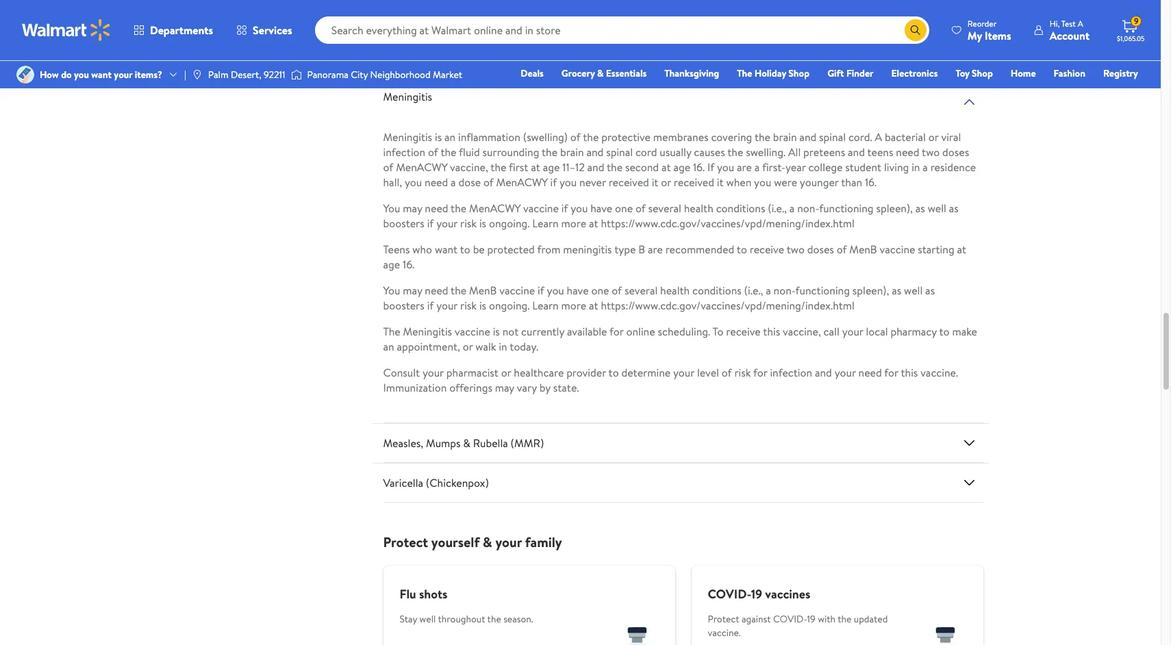 Task type: locate. For each thing, give the bounding box(es) containing it.
in right living
[[912, 160, 920, 175]]

determine down online
[[622, 365, 671, 380]]

vaccine,
[[450, 160, 488, 175], [783, 324, 821, 339]]

infection
[[770, 19, 812, 34], [383, 145, 426, 160], [770, 365, 812, 380]]

pharmacist up market
[[446, 19, 499, 34]]

2 level from the top
[[697, 365, 719, 380]]

gift finder
[[828, 66, 874, 80]]

determine
[[622, 19, 671, 34], [622, 365, 671, 380]]

health
[[684, 201, 714, 216], [660, 283, 690, 298]]

are inside meningitis is an inflammation (swelling) of the protective membranes covering the brain and spinal cord. a bacterial or viral infection of the fluid surrounding the brain and spinal cord usually causes the swelling.  all preteens and teens need two doses of menacwy vaccine, the first at age 11–12 and the second at age 16. if you are a first-year college student living in a residence hall, you need a dose of menacwy if you never received it or received it when you were younger than 16.
[[737, 160, 752, 175]]

you inside you may need the menb vaccine if you have one of several health conditions (i.e., a non-functioning spleen), as well as boosters if your risk is ongoing. learn more at https://www.cdc.gov/vaccines/vpd/mening/index.html
[[547, 283, 564, 298]]

state. down available
[[553, 380, 579, 395]]

0 vertical spatial are
[[737, 160, 752, 175]]

https://www.cdc.gov/vaccines/vpd/mening/index.html inside "you may need the menacwy vaccine if you have one of several health conditions (i.e., a non-functioning spleen), as well as boosters if your risk is ongoing. learn more at https://www.cdc.gov/vaccines/vpd/mening/index.html"
[[601, 216, 855, 231]]

2 consult your pharmacist or healthcare provider to determine your level of risk for infection and your need for this vaccine. immunization offerings may vary by state. from the top
[[383, 365, 958, 395]]

learn inside you may need the menb vaccine if you have one of several health conditions (i.e., a non-functioning spleen), as well as boosters if your risk is ongoing. learn more at https://www.cdc.gov/vaccines/vpd/mening/index.html
[[532, 298, 559, 313]]

receive inside teens who want to be protected from meningitis type b are recommended to receive two doses of menb vaccine starting at age 16.
[[750, 242, 784, 257]]

1 vertical spatial receive
[[726, 324, 761, 339]]

1 horizontal spatial have
[[591, 201, 613, 216]]

healthcare up the deals link
[[514, 19, 564, 34]]

0 vertical spatial determine
[[622, 19, 671, 34]]

protect for protect yourself & your family
[[383, 533, 428, 551]]

1 vertical spatial this
[[763, 324, 780, 339]]

1 vertical spatial healthcare
[[514, 365, 564, 380]]

2 determine from the top
[[622, 365, 671, 380]]

2 shop from the left
[[972, 66, 993, 80]]

1 vertical spatial vary
[[517, 380, 537, 395]]

several inside "you may need the menacwy vaccine if you have one of several health conditions (i.e., a non-functioning spleen), as well as boosters if your risk is ongoing. learn more at https://www.cdc.gov/vaccines/vpd/mening/index.html"
[[648, 201, 681, 216]]

meningitis left walk
[[403, 324, 452, 339]]

boosters up teens
[[383, 216, 425, 231]]

it
[[652, 175, 659, 190], [717, 175, 724, 190]]

is left fluid
[[435, 130, 442, 145]]

1 vertical spatial health
[[660, 283, 690, 298]]

2 vertical spatial vaccine.
[[708, 626, 741, 640]]

need down who
[[425, 283, 448, 298]]

is inside you may need the menb vaccine if you have one of several health conditions (i.e., a non-functioning spleen), as well as boosters if your risk is ongoing. learn more at https://www.cdc.gov/vaccines/vpd/mening/index.html
[[479, 298, 486, 313]]

0 horizontal spatial shop
[[789, 66, 810, 80]]

throughout
[[438, 612, 485, 626]]

determine up essentials
[[622, 19, 671, 34]]

0 horizontal spatial 16.
[[403, 257, 415, 272]]

0 vertical spatial the
[[737, 66, 752, 80]]

spleen), inside you may need the menb vaccine if you have one of several health conditions (i.e., a non-functioning spleen), as well as boosters if your risk is ongoing. learn more at https://www.cdc.gov/vaccines/vpd/mening/index.html
[[853, 283, 889, 298]]

vaccine.
[[921, 19, 958, 34], [921, 365, 958, 380], [708, 626, 741, 640]]

boosters inside "you may need the menacwy vaccine if you have one of several health conditions (i.e., a non-functioning spleen), as well as boosters if your risk is ongoing. learn more at https://www.cdc.gov/vaccines/vpd/mening/index.html"
[[383, 216, 425, 231]]

preteens
[[804, 145, 845, 160]]

0 vertical spatial an
[[445, 130, 456, 145]]

1 vertical spatial level
[[697, 365, 719, 380]]

inflammation
[[458, 130, 521, 145]]

non- inside you may need the menb vaccine if you have one of several health conditions (i.e., a non-functioning spleen), as well as boosters if your risk is ongoing. learn more at https://www.cdc.gov/vaccines/vpd/mening/index.html
[[774, 283, 796, 298]]

1 you from the top
[[383, 201, 400, 216]]

protected
[[487, 242, 535, 257]]

 image right |
[[192, 69, 203, 80]]

 image for how
[[16, 66, 34, 84]]

shop right holiday
[[789, 66, 810, 80]]

have for menb
[[567, 283, 589, 298]]

for inside the meningitis vaccine is not currently available for online scheduling. to receive this vaccine, call your local pharmacy to make an appointment, or walk in today.
[[610, 324, 624, 339]]

1 horizontal spatial two
[[922, 145, 940, 160]]

 image for palm
[[192, 69, 203, 80]]

in inside the meningitis vaccine is not currently available for online scheduling. to receive this vaccine, call your local pharmacy to make an appointment, or walk in today.
[[499, 339, 507, 354]]

1 vertical spatial by
[[540, 380, 551, 395]]

age left 11–12
[[543, 160, 560, 175]]

the holiday shop link
[[731, 66, 816, 81]]

received down cord
[[609, 175, 649, 190]]

19
[[751, 586, 762, 603], [807, 612, 816, 626]]

1 learn from the top
[[532, 216, 559, 231]]

this down pharmacy
[[901, 365, 918, 380]]

1 vertical spatial menb
[[469, 283, 497, 298]]

well for you may need the menb vaccine if you have one of several health conditions (i.e., a non-functioning spleen), as well as boosters if your risk is ongoing. learn more at https://www.cdc.gov/vaccines/vpd/mening/index.html
[[904, 283, 923, 298]]

walmart+
[[1098, 86, 1138, 99]]

learn
[[532, 216, 559, 231], [532, 298, 559, 313]]

the inside the 'protect against covid-19 with the updated vaccine.'
[[838, 612, 852, 626]]

0 horizontal spatial 19
[[751, 586, 762, 603]]

1 horizontal spatial (i.e.,
[[768, 201, 787, 216]]

vaccine inside "you may need the menacwy vaccine if you have one of several health conditions (i.e., a non-functioning spleen), as well as boosters if your risk is ongoing. learn more at https://www.cdc.gov/vaccines/vpd/mening/index.html"
[[523, 201, 559, 216]]

yourself
[[431, 533, 480, 551]]

vaccine down protected on the top left
[[500, 283, 535, 298]]

0 vertical spatial learn
[[532, 216, 559, 231]]

covid- down vaccines
[[773, 612, 807, 626]]

0 vertical spatial health
[[684, 201, 714, 216]]

1 level from the top
[[697, 19, 719, 34]]

 image
[[16, 66, 34, 84], [192, 69, 203, 80]]

health inside "you may need the menacwy vaccine if you have one of several health conditions (i.e., a non-functioning spleen), as well as boosters if your risk is ongoing. learn more at https://www.cdc.gov/vaccines/vpd/mening/index.html"
[[684, 201, 714, 216]]

conditions inside "you may need the menacwy vaccine if you have one of several health conditions (i.e., a non-functioning spleen), as well as boosters if your risk is ongoing. learn more at https://www.cdc.gov/vaccines/vpd/mening/index.html"
[[716, 201, 765, 216]]

vaccine inside the meningitis vaccine is not currently available for online scheduling. to receive this vaccine, call your local pharmacy to make an appointment, or walk in today.
[[455, 324, 490, 339]]

it right the if
[[717, 175, 724, 190]]

1 vertical spatial pharmacist
[[446, 365, 499, 380]]

0 vertical spatial (i.e.,
[[768, 201, 787, 216]]

reorder my items
[[968, 17, 1012, 43]]

city
[[351, 68, 368, 81]]

vaccine, left call
[[783, 324, 821, 339]]

1 horizontal spatial doses
[[943, 145, 969, 160]]

1 horizontal spatial protect
[[708, 612, 740, 626]]

0 vertical spatial menb
[[850, 242, 877, 257]]

1 ongoing. from the top
[[489, 216, 530, 231]]

covid- up against
[[708, 586, 751, 603]]

conditions inside you may need the menb vaccine if you have one of several health conditions (i.e., a non-functioning spleen), as well as boosters if your risk is ongoing. learn more at https://www.cdc.gov/vaccines/vpd/mening/index.html
[[693, 283, 742, 298]]

1 vertical spatial &
[[463, 436, 471, 451]]

Walmart Site-Wide search field
[[315, 16, 929, 44]]

age left the if
[[674, 160, 691, 175]]

holiday
[[755, 66, 786, 80]]

the inside "you may need the menacwy vaccine if you have one of several health conditions (i.e., a non-functioning spleen), as well as boosters if your risk is ongoing. learn more at https://www.cdc.gov/vaccines/vpd/mening/index.html"
[[451, 201, 467, 216]]

0 vertical spatial by
[[540, 34, 551, 49]]

is inside meningitis is an inflammation (swelling) of the protective membranes covering the brain and spinal cord. a bacterial or viral infection of the fluid surrounding the brain and spinal cord usually causes the swelling.  all preteens and teens need two doses of menacwy vaccine, the first at age 11–12 and the second at age 16. if you are a first-year college student living in a residence hall, you need a dose of menacwy if you never received it or received it when you were younger than 16.
[[435, 130, 442, 145]]

of
[[722, 19, 732, 34], [570, 130, 581, 145], [428, 145, 438, 160], [383, 160, 393, 175], [484, 175, 494, 190], [636, 201, 646, 216], [837, 242, 847, 257], [612, 283, 622, 298], [722, 365, 732, 380]]

1 vertical spatial consult your pharmacist or healthcare provider to determine your level of risk for infection and your need for this vaccine. immunization offerings may vary by state.
[[383, 365, 958, 395]]

2 consult from the top
[[383, 365, 420, 380]]

grocery & essentials link
[[555, 66, 653, 81]]

a inside you may need the menb vaccine if you have one of several health conditions (i.e., a non-functioning spleen), as well as boosters if your risk is ongoing. learn more at https://www.cdc.gov/vaccines/vpd/mening/index.html
[[766, 283, 771, 298]]

1 pharmacist from the top
[[446, 19, 499, 34]]

receive right the to on the right of the page
[[726, 324, 761, 339]]

one inside you may need the menb vaccine if you have one of several health conditions (i.e., a non-functioning spleen), as well as boosters if your risk is ongoing. learn more at https://www.cdc.gov/vaccines/vpd/mening/index.html
[[591, 283, 609, 298]]

state. up 'grocery' at top
[[553, 34, 579, 49]]

0 vertical spatial two
[[922, 145, 940, 160]]

1 vertical spatial determine
[[622, 365, 671, 380]]

immunization up neighborhood
[[383, 34, 447, 49]]

1 vertical spatial immunization
[[383, 380, 447, 395]]

1 horizontal spatial received
[[674, 175, 714, 190]]

meningitis
[[563, 242, 612, 257]]

covid- inside the 'protect against covid-19 with the updated vaccine.'
[[773, 612, 807, 626]]

menacwy
[[396, 160, 447, 175], [496, 175, 548, 190], [469, 201, 521, 216]]

varicella (chickenpox) image
[[961, 475, 978, 491]]

you down from
[[547, 283, 564, 298]]

ongoing.
[[489, 216, 530, 231], [489, 298, 530, 313]]

non- inside "you may need the menacwy vaccine if you have one of several health conditions (i.e., a non-functioning spleen), as well as boosters if your risk is ongoing. learn more at https://www.cdc.gov/vaccines/vpd/mening/index.html"
[[797, 201, 819, 216]]

you inside you may need the menb vaccine if you have one of several health conditions (i.e., a non-functioning spleen), as well as boosters if your risk is ongoing. learn more at https://www.cdc.gov/vaccines/vpd/mening/index.html
[[383, 283, 400, 298]]

have
[[591, 201, 613, 216], [567, 283, 589, 298]]

consult down appointment,
[[383, 365, 420, 380]]

spleen), down living
[[876, 201, 913, 216]]

do
[[61, 68, 72, 81]]

1 offerings from the top
[[450, 34, 492, 49]]

flu
[[400, 586, 416, 603]]

one inside "you may need the menacwy vaccine if you have one of several health conditions (i.e., a non-functioning spleen), as well as boosters if your risk is ongoing. learn more at https://www.cdc.gov/vaccines/vpd/mening/index.html"
[[615, 201, 633, 216]]

0 vertical spatial vaccine,
[[450, 160, 488, 175]]

you for you may need the menacwy vaccine if you have one of several health conditions (i.e., a non-functioning spleen), as well as boosters if your risk is ongoing. learn more at https://www.cdc.gov/vaccines/vpd/mening/index.html
[[383, 201, 400, 216]]

(i.e., inside you may need the menb vaccine if you have one of several health conditions (i.e., a non-functioning spleen), as well as boosters if your risk is ongoing. learn more at https://www.cdc.gov/vaccines/vpd/mening/index.html
[[744, 283, 763, 298]]

0 vertical spatial consult
[[383, 19, 420, 34]]

you inside "you may need the menacwy vaccine if you have one of several health conditions (i.e., a non-functioning spleen), as well as boosters if your risk is ongoing. learn more at https://www.cdc.gov/vaccines/vpd/mening/index.html"
[[571, 201, 588, 216]]

have inside "you may need the menacwy vaccine if you have one of several health conditions (i.e., a non-functioning spleen), as well as boosters if your risk is ongoing. learn more at https://www.cdc.gov/vaccines/vpd/mening/index.html"
[[591, 201, 613, 216]]

(i.e., inside "you may need the menacwy vaccine if you have one of several health conditions (i.e., a non-functioning spleen), as well as boosters if your risk is ongoing. learn more at https://www.cdc.gov/vaccines/vpd/mening/index.html"
[[768, 201, 787, 216]]

1 vertical spatial a
[[875, 130, 882, 145]]

this inside the meningitis vaccine is not currently available for online scheduling. to receive this vaccine, call your local pharmacy to make an appointment, or walk in today.
[[763, 324, 780, 339]]

0 vertical spatial one
[[615, 201, 633, 216]]

0 vertical spatial spleen),
[[876, 201, 913, 216]]

0 horizontal spatial in
[[499, 339, 507, 354]]

vaccines
[[765, 586, 811, 603]]

1 vertical spatial in
[[499, 339, 507, 354]]

if inside meningitis is an inflammation (swelling) of the protective membranes covering the brain and spinal cord. a bacterial or viral infection of the fluid surrounding the brain and spinal cord usually causes the swelling.  all preteens and teens need two doses of menacwy vaccine, the first at age 11–12 and the second at age 16. if you are a first-year college student living in a residence hall, you need a dose of menacwy if you never received it or received it when you were younger than 16.
[[550, 175, 557, 190]]

meningitis inside meningitis is an inflammation (swelling) of the protective membranes covering the brain and spinal cord. a bacterial or viral infection of the fluid surrounding the brain and spinal cord usually causes the swelling.  all preteens and teens need two doses of menacwy vaccine, the first at age 11–12 and the second at age 16. if you are a first-year college student living in a residence hall, you need a dose of menacwy if you never received it or received it when you were younger than 16.
[[383, 130, 432, 145]]

two inside meningitis is an inflammation (swelling) of the protective membranes covering the brain and spinal cord. a bacterial or viral infection of the fluid surrounding the brain and spinal cord usually causes the swelling.  all preteens and teens need two doses of menacwy vaccine, the first at age 11–12 and the second at age 16. if you are a first-year college student living in a residence hall, you need a dose of menacwy if you never received it or received it when you were younger than 16.
[[922, 145, 940, 160]]

health inside you may need the menb vaccine if you have one of several health conditions (i.e., a non-functioning spleen), as well as boosters if your risk is ongoing. learn more at https://www.cdc.gov/vaccines/vpd/mening/index.html
[[660, 283, 690, 298]]

several for menacwy
[[648, 201, 681, 216]]

meningitis inside the meningitis vaccine is not currently available for online scheduling. to receive this vaccine, call your local pharmacy to make an appointment, or walk in today.
[[403, 324, 452, 339]]

in right walk
[[499, 339, 507, 354]]

16.
[[693, 160, 705, 175], [865, 175, 877, 190], [403, 257, 415, 272]]

by up the deals link
[[540, 34, 551, 49]]

0 vertical spatial a
[[1078, 17, 1083, 29]]

ongoing. up not
[[489, 298, 530, 313]]

first
[[509, 160, 528, 175]]

shop inside 'link'
[[972, 66, 993, 80]]

is
[[435, 130, 442, 145], [479, 216, 486, 231], [479, 298, 486, 313], [493, 324, 500, 339]]

want right do at top left
[[91, 68, 112, 81]]

vaccine
[[523, 201, 559, 216], [880, 242, 915, 257], [500, 283, 535, 298], [455, 324, 490, 339]]

at right starting
[[957, 242, 967, 257]]

age
[[543, 160, 560, 175], [674, 160, 691, 175], [383, 257, 400, 272]]

1 vertical spatial 19
[[807, 612, 816, 626]]

at
[[531, 160, 540, 175], [662, 160, 671, 175], [589, 216, 598, 231], [957, 242, 967, 257], [589, 298, 598, 313]]

a
[[755, 160, 760, 175], [923, 160, 928, 175], [451, 175, 456, 190], [790, 201, 795, 216], [766, 283, 771, 298]]

more up available
[[561, 298, 586, 313]]

a inside meningitis is an inflammation (swelling) of the protective membranes covering the brain and spinal cord. a bacterial or viral infection of the fluid surrounding the brain and spinal cord usually causes the swelling.  all preteens and teens need two doses of menacwy vaccine, the first at age 11–12 and the second at age 16. if you are a first-year college student living in a residence hall, you need a dose of menacwy if you never received it or received it when you were younger than 16.
[[875, 130, 882, 145]]

doses down younger
[[807, 242, 834, 257]]

2 provider from the top
[[567, 365, 606, 380]]

health down teens who want to be protected from meningitis type b are recommended to receive two doses of menb vaccine starting at age 16.
[[660, 283, 690, 298]]

0 horizontal spatial (i.e.,
[[744, 283, 763, 298]]

9
[[1134, 15, 1139, 27]]

mumps
[[426, 436, 461, 451]]

may
[[495, 34, 514, 49], [403, 201, 422, 216], [403, 283, 422, 298], [495, 380, 514, 395]]

covid-
[[708, 586, 751, 603], [773, 612, 807, 626]]

well right stay
[[420, 612, 436, 626]]

learn up currently
[[532, 298, 559, 313]]

have inside you may need the menb vaccine if you have one of several health conditions (i.e., a non-functioning spleen), as well as boosters if your risk is ongoing. learn more at https://www.cdc.gov/vaccines/vpd/mening/index.html
[[567, 283, 589, 298]]

a inside hi, test a account
[[1078, 17, 1083, 29]]

1 vertical spatial conditions
[[693, 283, 742, 298]]

0 vertical spatial have
[[591, 201, 613, 216]]

1 vertical spatial two
[[787, 242, 805, 257]]

by
[[540, 34, 551, 49], [540, 380, 551, 395]]

https://www.cdc.gov/vaccines/vpd/mening/index.html up the to on the right of the page
[[601, 298, 855, 313]]

1 https://www.cdc.gov/vaccines/vpd/mening/index.html from the top
[[601, 216, 855, 231]]

you down never at the top
[[571, 201, 588, 216]]

19 up against
[[751, 586, 762, 603]]

& inside grocery & essentials "link"
[[597, 66, 604, 80]]

menb inside teens who want to be protected from meningitis type b are recommended to receive two doses of menb vaccine starting at age 16.
[[850, 242, 877, 257]]

functioning inside you may need the menb vaccine if you have one of several health conditions (i.e., a non-functioning spleen), as well as boosters if your risk is ongoing. learn more at https://www.cdc.gov/vaccines/vpd/mening/index.html
[[796, 283, 850, 298]]

well inside you may need the menb vaccine if you have one of several health conditions (i.e., a non-functioning spleen), as well as boosters if your risk is ongoing. learn more at https://www.cdc.gov/vaccines/vpd/mening/index.html
[[904, 283, 923, 298]]

of inside "you may need the menacwy vaccine if you have one of several health conditions (i.e., a non-functioning spleen), as well as boosters if your risk is ongoing. learn more at https://www.cdc.gov/vaccines/vpd/mening/index.html"
[[636, 201, 646, 216]]

conditions up the to on the right of the page
[[693, 283, 742, 298]]

1 vertical spatial ongoing.
[[489, 298, 530, 313]]

0 vertical spatial state.
[[553, 34, 579, 49]]

Search search field
[[315, 16, 929, 44]]

(chickenpox)
[[426, 475, 489, 491]]

0 vertical spatial non-
[[797, 201, 819, 216]]

health for menb
[[660, 283, 690, 298]]

1 horizontal spatial  image
[[192, 69, 203, 80]]

meningitis for meningitis
[[383, 89, 432, 104]]

have for menacwy
[[591, 201, 613, 216]]

0 horizontal spatial well
[[420, 612, 436, 626]]

is left not
[[493, 324, 500, 339]]

2 vertical spatial &
[[483, 533, 492, 551]]

protect against covid-19 with the updated vaccine.
[[708, 612, 888, 640]]

boosters inside you may need the menb vaccine if you have one of several health conditions (i.e., a non-functioning spleen), as well as boosters if your risk is ongoing. learn more at https://www.cdc.gov/vaccines/vpd/mening/index.html
[[383, 298, 425, 313]]

two
[[922, 145, 940, 160], [787, 242, 805, 257]]

need inside "you may need the menacwy vaccine if you have one of several health conditions (i.e., a non-functioning spleen), as well as boosters if your risk is ongoing. learn more at https://www.cdc.gov/vaccines/vpd/mening/index.html"
[[425, 201, 448, 216]]

1 horizontal spatial well
[[904, 283, 923, 298]]

0 horizontal spatial non-
[[774, 283, 796, 298]]

1 horizontal spatial want
[[435, 242, 458, 257]]

functioning for you may need the menacwy vaccine if you have one of several health conditions (i.e., a non-functioning spleen), as well as boosters if your risk is ongoing. learn more at https://www.cdc.gov/vaccines/vpd/mening/index.html
[[819, 201, 874, 216]]

ongoing. inside you may need the menb vaccine if you have one of several health conditions (i.e., a non-functioning spleen), as well as boosters if your risk is ongoing. learn more at https://www.cdc.gov/vaccines/vpd/mening/index.html
[[489, 298, 530, 313]]

departments button
[[122, 14, 225, 47]]

younger
[[800, 175, 839, 190]]

your
[[423, 19, 444, 34], [673, 19, 695, 34], [835, 19, 856, 34], [114, 68, 132, 81], [436, 216, 458, 231], [436, 298, 458, 313], [842, 324, 864, 339], [423, 365, 444, 380], [673, 365, 695, 380], [835, 365, 856, 380], [496, 533, 522, 551]]

0 vertical spatial conditions
[[716, 201, 765, 216]]

0 horizontal spatial two
[[787, 242, 805, 257]]

consult your pharmacist or healthcare provider to determine your level of risk for infection and your need for this vaccine. immunization offerings may vary by state. up thanksgiving link
[[383, 19, 958, 49]]

0 horizontal spatial have
[[567, 283, 589, 298]]

you inside "you may need the menacwy vaccine if you have one of several health conditions (i.e., a non-functioning spleen), as well as boosters if your risk is ongoing. learn more at https://www.cdc.gov/vaccines/vpd/mening/index.html"
[[383, 201, 400, 216]]

offerings up market
[[450, 34, 492, 49]]

1 vertical spatial infection
[[383, 145, 426, 160]]

1 horizontal spatial an
[[445, 130, 456, 145]]

is up walk
[[479, 298, 486, 313]]

two left viral
[[922, 145, 940, 160]]

with
[[818, 612, 836, 626]]

have up available
[[567, 283, 589, 298]]

currently
[[521, 324, 564, 339]]

2 ongoing. from the top
[[489, 298, 530, 313]]

more up meningitis
[[561, 216, 586, 231]]

1 horizontal spatial &
[[483, 533, 492, 551]]

vaccine left starting
[[880, 242, 915, 257]]

how do you want your items?
[[40, 68, 162, 81]]

1 vertical spatial meningitis
[[383, 130, 432, 145]]

two down were
[[787, 242, 805, 257]]

menb inside you may need the menb vaccine if you have one of several health conditions (i.e., a non-functioning spleen), as well as boosters if your risk is ongoing. learn more at https://www.cdc.gov/vaccines/vpd/mening/index.html
[[469, 283, 497, 298]]

2 vary from the top
[[517, 380, 537, 395]]

learn inside "you may need the menacwy vaccine if you have one of several health conditions (i.e., a non-functioning spleen), as well as boosters if your risk is ongoing. learn more at https://www.cdc.gov/vaccines/vpd/mening/index.html"
[[532, 216, 559, 231]]

age left who
[[383, 257, 400, 272]]

protect inside the 'protect against covid-19 with the updated vaccine.'
[[708, 612, 740, 626]]

at up available
[[589, 298, 598, 313]]

1 horizontal spatial in
[[912, 160, 920, 175]]

want inside teens who want to be protected from meningitis type b are recommended to receive two doses of menb vaccine starting at age 16.
[[435, 242, 458, 257]]

1 vertical spatial functioning
[[796, 283, 850, 298]]

non-
[[797, 201, 819, 216], [774, 283, 796, 298]]

well up pharmacy
[[904, 283, 923, 298]]

 image left how on the top of page
[[16, 66, 34, 84]]

ongoing. inside "you may need the menacwy vaccine if you have one of several health conditions (i.e., a non-functioning spleen), as well as boosters if your risk is ongoing. learn more at https://www.cdc.gov/vaccines/vpd/mening/index.html"
[[489, 216, 530, 231]]

you right do at top left
[[74, 68, 89, 81]]

pharmacy
[[891, 324, 937, 339]]

2 immunization from the top
[[383, 380, 447, 395]]

2 learn from the top
[[532, 298, 559, 313]]

brain up the year
[[773, 130, 797, 145]]

& right 'grocery' at top
[[597, 66, 604, 80]]

at right second
[[662, 160, 671, 175]]

not
[[503, 324, 519, 339]]

2 https://www.cdc.gov/vaccines/vpd/mening/index.html from the top
[[601, 298, 855, 313]]

a right test
[[1078, 17, 1083, 29]]

1 boosters from the top
[[383, 216, 425, 231]]

vaccine. left against
[[708, 626, 741, 640]]

you
[[383, 201, 400, 216], [383, 283, 400, 298]]

received down causes
[[674, 175, 714, 190]]

0 vertical spatial protect
[[383, 533, 428, 551]]

several
[[648, 201, 681, 216], [625, 283, 658, 298]]

the left "season."
[[487, 612, 501, 626]]

1 vertical spatial covid-
[[773, 612, 807, 626]]

doses inside meningitis is an inflammation (swelling) of the protective membranes covering the brain and spinal cord. a bacterial or viral infection of the fluid surrounding the brain and spinal cord usually causes the swelling.  all preteens and teens need two doses of menacwy vaccine, the first at age 11–12 and the second at age 16. if you are a first-year college student living in a residence hall, you need a dose of menacwy if you never received it or received it when you were younger than 16.
[[943, 145, 969, 160]]

1 vertical spatial state.
[[553, 380, 579, 395]]

usually
[[660, 145, 692, 160]]

this
[[901, 19, 918, 34], [763, 324, 780, 339], [901, 365, 918, 380]]

0 horizontal spatial received
[[609, 175, 649, 190]]

you for you may need the menb vaccine if you have one of several health conditions (i.e., a non-functioning spleen), as well as boosters if your risk is ongoing. learn more at https://www.cdc.gov/vaccines/vpd/mening/index.html
[[383, 283, 400, 298]]

is up be at the top left of page
[[479, 216, 486, 231]]

have down never at the top
[[591, 201, 613, 216]]

1 it from the left
[[652, 175, 659, 190]]

by down currently
[[540, 380, 551, 395]]

covid-19 vaccines
[[708, 586, 811, 603]]

2 you from the top
[[383, 283, 400, 298]]

spinal left cord
[[606, 145, 633, 160]]

& for (mmr)
[[463, 436, 471, 451]]

your inside you may need the menb vaccine if you have one of several health conditions (i.e., a non-functioning spleen), as well as boosters if your risk is ongoing. learn more at https://www.cdc.gov/vaccines/vpd/mening/index.html
[[436, 298, 458, 313]]

spinal
[[819, 130, 846, 145], [606, 145, 633, 160]]

19 left with
[[807, 612, 816, 626]]

vaccine left not
[[455, 324, 490, 339]]

1 horizontal spatial are
[[737, 160, 752, 175]]

meningitis image
[[961, 94, 978, 110]]

ongoing. for menacwy
[[489, 216, 530, 231]]

the right never at the top
[[607, 160, 623, 175]]

more inside "you may need the menacwy vaccine if you have one of several health conditions (i.e., a non-functioning spleen), as well as boosters if your risk is ongoing. learn more at https://www.cdc.gov/vaccines/vpd/mening/index.html"
[[561, 216, 586, 231]]

1 vertical spatial have
[[567, 283, 589, 298]]

want right who
[[435, 242, 458, 257]]

vary up the deals link
[[517, 34, 537, 49]]

receive inside the meningitis vaccine is not currently available for online scheduling. to receive this vaccine, call your local pharmacy to make an appointment, or walk in today.
[[726, 324, 761, 339]]

or inside the meningitis vaccine is not currently available for online scheduling. to receive this vaccine, call your local pharmacy to make an appointment, or walk in today.
[[463, 339, 473, 354]]

panorama
[[307, 68, 349, 81]]

well inside "you may need the menacwy vaccine if you have one of several health conditions (i.e., a non-functioning spleen), as well as boosters if your risk is ongoing. learn more at https://www.cdc.gov/vaccines/vpd/mening/index.html"
[[928, 201, 947, 216]]

spleen), up local
[[853, 283, 889, 298]]

2 vertical spatial meningitis
[[403, 324, 452, 339]]

student
[[846, 160, 882, 175]]

non- for you may need the menacwy vaccine if you have one of several health conditions (i.e., a non-functioning spleen), as well as boosters if your risk is ongoing. learn more at https://www.cdc.gov/vaccines/vpd/mening/index.html
[[797, 201, 819, 216]]

functioning up call
[[796, 283, 850, 298]]

1 vertical spatial well
[[904, 283, 923, 298]]

or
[[501, 19, 511, 34], [929, 130, 939, 145], [661, 175, 671, 190], [463, 339, 473, 354], [501, 365, 511, 380]]

1 horizontal spatial the
[[737, 66, 752, 80]]

$1,065.05
[[1117, 34, 1145, 43]]

age inside teens who want to be protected from meningitis type b are recommended to receive two doses of menb vaccine starting at age 16.
[[383, 257, 400, 272]]

grocery & essentials
[[562, 66, 647, 80]]

the
[[737, 66, 752, 80], [383, 324, 400, 339]]

who
[[413, 242, 432, 257]]

toy shop
[[956, 66, 993, 80]]

two inside teens who want to be protected from meningitis type b are recommended to receive two doses of menb vaccine starting at age 16.
[[787, 242, 805, 257]]

the right with
[[838, 612, 852, 626]]

1 horizontal spatial vaccine,
[[783, 324, 821, 339]]

protect for protect against covid-19 with the updated vaccine.
[[708, 612, 740, 626]]

0 horizontal spatial one
[[591, 283, 609, 298]]

account
[[1050, 28, 1090, 43]]

vaccine inside you may need the menb vaccine if you have one of several health conditions (i.e., a non-functioning spleen), as well as boosters if your risk is ongoing. learn more at https://www.cdc.gov/vaccines/vpd/mening/index.html
[[500, 283, 535, 298]]

at up meningitis
[[589, 216, 598, 231]]

0 horizontal spatial the
[[383, 324, 400, 339]]

1 more from the top
[[561, 216, 586, 231]]

1 by from the top
[[540, 34, 551, 49]]

the left first
[[491, 160, 507, 175]]

0 vertical spatial boosters
[[383, 216, 425, 231]]

the
[[583, 130, 599, 145], [755, 130, 771, 145], [441, 145, 457, 160], [542, 145, 558, 160], [728, 145, 743, 160], [491, 160, 507, 175], [607, 160, 623, 175], [451, 201, 467, 216], [451, 283, 467, 298], [487, 612, 501, 626], [838, 612, 852, 626]]

the up appointment,
[[451, 283, 467, 298]]

when
[[726, 175, 752, 190]]

1 horizontal spatial one
[[615, 201, 633, 216]]

pharmacist down walk
[[446, 365, 499, 380]]

0 vertical spatial consult your pharmacist or healthcare provider to determine your level of risk for infection and your need for this vaccine. immunization offerings may vary by state.
[[383, 19, 958, 49]]

may inside "you may need the menacwy vaccine if you have one of several health conditions (i.e., a non-functioning spleen), as well as boosters if your risk is ongoing. learn more at https://www.cdc.gov/vaccines/vpd/mening/index.html"
[[403, 201, 422, 216]]

if left 11–12
[[550, 175, 557, 190]]

0 vertical spatial you
[[383, 201, 400, 216]]

0 vertical spatial &
[[597, 66, 604, 80]]

several up online
[[625, 283, 658, 298]]

1 state. from the top
[[553, 34, 579, 49]]

need down local
[[859, 365, 882, 380]]

menb down than on the right top of page
[[850, 242, 877, 257]]

spinal left cord.
[[819, 130, 846, 145]]

scheduling.
[[658, 324, 710, 339]]

2 boosters from the top
[[383, 298, 425, 313]]

vaccine. down make
[[921, 365, 958, 380]]

shop right 'toy'
[[972, 66, 993, 80]]

conditions down when
[[716, 201, 765, 216]]

1 vertical spatial one
[[591, 283, 609, 298]]

1 vertical spatial (i.e.,
[[744, 283, 763, 298]]

the for the holiday shop
[[737, 66, 752, 80]]

immunization down appointment,
[[383, 380, 447, 395]]

more inside you may need the menb vaccine if you have one of several health conditions (i.e., a non-functioning spleen), as well as boosters if your risk is ongoing. learn more at https://www.cdc.gov/vaccines/vpd/mening/index.html
[[561, 298, 586, 313]]

https://www.cdc.gov/vaccines/vpd/mening/index.html inside you may need the menb vaccine if you have one of several health conditions (i.e., a non-functioning spleen), as well as boosters if your risk is ongoing. learn more at https://www.cdc.gov/vaccines/vpd/mening/index.html
[[601, 298, 855, 313]]

healthcare down today.
[[514, 365, 564, 380]]

several inside you may need the menb vaccine if you have one of several health conditions (i.e., a non-functioning spleen), as well as boosters if your risk is ongoing. learn more at https://www.cdc.gov/vaccines/vpd/mening/index.html
[[625, 283, 658, 298]]

spleen), inside "you may need the menacwy vaccine if you have one of several health conditions (i.e., a non-functioning spleen), as well as boosters if your risk is ongoing. learn more at https://www.cdc.gov/vaccines/vpd/mening/index.html"
[[876, 201, 913, 216]]

2 horizontal spatial &
[[597, 66, 604, 80]]

 image
[[291, 68, 302, 82]]

viral
[[941, 130, 961, 145]]

0 vertical spatial doses
[[943, 145, 969, 160]]

functioning inside "you may need the menacwy vaccine if you have one of several health conditions (i.e., a non-functioning spleen), as well as boosters if your risk is ongoing. learn more at https://www.cdc.gov/vaccines/vpd/mening/index.html"
[[819, 201, 874, 216]]

0 vertical spatial want
[[91, 68, 112, 81]]

2 received from the left
[[674, 175, 714, 190]]

brain
[[773, 130, 797, 145], [560, 145, 584, 160]]

2 more from the top
[[561, 298, 586, 313]]

this right the to on the right of the page
[[763, 324, 780, 339]]

the inside the meningitis vaccine is not currently available for online scheduling. to receive this vaccine, call your local pharmacy to make an appointment, or walk in today.
[[383, 324, 400, 339]]

you down hall,
[[383, 201, 400, 216]]

(i.e., for you may need the menacwy vaccine if you have one of several health conditions (i.e., a non-functioning spleen), as well as boosters if your risk is ongoing. learn more at https://www.cdc.gov/vaccines/vpd/mening/index.html
[[768, 201, 787, 216]]

as
[[916, 201, 925, 216], [949, 201, 959, 216], [892, 283, 902, 298], [926, 283, 935, 298]]

0 horizontal spatial  image
[[16, 66, 34, 84]]

0 horizontal spatial it
[[652, 175, 659, 190]]

home link
[[1005, 66, 1042, 81]]

how
[[40, 68, 59, 81]]

vary
[[517, 34, 537, 49], [517, 380, 537, 395]]

the for the meningitis vaccine is not currently available for online scheduling. to receive this vaccine, call your local pharmacy to make an appointment, or walk in today.
[[383, 324, 400, 339]]

0 vertical spatial more
[[561, 216, 586, 231]]

1 vertical spatial several
[[625, 283, 658, 298]]

0 vertical spatial provider
[[567, 19, 606, 34]]

provider up 'grocery' at top
[[567, 19, 606, 34]]

menb
[[850, 242, 877, 257], [469, 283, 497, 298]]

0 vertical spatial several
[[648, 201, 681, 216]]

at inside you may need the menb vaccine if you have one of several health conditions (i.e., a non-functioning spleen), as well as boosters if your risk is ongoing. learn more at https://www.cdc.gov/vaccines/vpd/mening/index.html
[[589, 298, 598, 313]]

need
[[859, 19, 882, 34], [896, 145, 920, 160], [425, 175, 448, 190], [425, 201, 448, 216], [425, 283, 448, 298], [859, 365, 882, 380]]

immunization
[[383, 34, 447, 49], [383, 380, 447, 395]]

b
[[639, 242, 645, 257]]

boosters for you may need the menb vaccine if you have one of several health conditions (i.e., a non-functioning spleen), as well as boosters if your risk is ongoing. learn more at https://www.cdc.gov/vaccines/vpd/mening/index.html
[[383, 298, 425, 313]]



Task type: describe. For each thing, give the bounding box(es) containing it.
an inside meningitis is an inflammation (swelling) of the protective membranes covering the brain and spinal cord. a bacterial or viral infection of the fluid surrounding the brain and spinal cord usually causes the swelling.  all preteens and teens need two doses of menacwy vaccine, the first at age 11–12 and the second at age 16. if you are a first-year college student living in a residence hall, you need a dose of menacwy if you never received it or received it when you were younger than 16.
[[445, 130, 456, 145]]

is inside "you may need the menacwy vaccine if you have one of several health conditions (i.e., a non-functioning spleen), as well as boosters if your risk is ongoing. learn more at https://www.cdc.gov/vaccines/vpd/mening/index.html"
[[479, 216, 486, 231]]

dose
[[459, 175, 481, 190]]

at right first
[[531, 160, 540, 175]]

1 consult your pharmacist or healthcare provider to determine your level of risk for infection and your need for this vaccine. immunization offerings may vary by state. from the top
[[383, 19, 958, 49]]

2 vertical spatial infection
[[770, 365, 812, 380]]

need left search icon on the top right
[[859, 19, 882, 34]]

your inside "you may need the menacwy vaccine if you have one of several health conditions (i.e., a non-functioning spleen), as well as boosters if your risk is ongoing. learn more at https://www.cdc.gov/vaccines/vpd/mening/index.html"
[[436, 216, 458, 231]]

of inside teens who want to be protected from meningitis type b are recommended to receive two doses of menb vaccine starting at age 16.
[[837, 242, 847, 257]]

1 provider from the top
[[567, 19, 606, 34]]

are inside teens who want to be protected from meningitis type b are recommended to receive two doses of menb vaccine starting at age 16.
[[648, 242, 663, 257]]

19 inside the 'protect against covid-19 with the updated vaccine.'
[[807, 612, 816, 626]]

causes
[[694, 145, 725, 160]]

flu shots. stay well throughout the season. learn more. image
[[600, 614, 675, 645]]

a inside "you may need the menacwy vaccine if you have one of several health conditions (i.e., a non-functioning spleen), as well as boosters if your risk is ongoing. learn more at https://www.cdc.gov/vaccines/vpd/mening/index.html"
[[790, 201, 795, 216]]

meningitis is an inflammation (swelling) of the protective membranes covering the brain and spinal cord. a bacterial or viral infection of the fluid surrounding the brain and spinal cord usually causes the swelling.  all preteens and teens need two doses of menacwy vaccine, the first at age 11–12 and the second at age 16. if you are a first-year college student living in a residence hall, you need a dose of menacwy if you never received it or received it when you were younger than 16.
[[383, 130, 976, 190]]

at inside "you may need the menacwy vaccine if you have one of several health conditions (i.e., a non-functioning spleen), as well as boosters if your risk is ongoing. learn more at https://www.cdc.gov/vaccines/vpd/mening/index.html"
[[589, 216, 598, 231]]

thanksgiving link
[[658, 66, 726, 81]]

at inside teens who want to be protected from meningitis type b are recommended to receive two doses of menb vaccine starting at age 16.
[[957, 242, 967, 257]]

walmart image
[[22, 19, 111, 41]]

an inside the meningitis vaccine is not currently available for online scheduling. to receive this vaccine, call your local pharmacy to make an appointment, or walk in today.
[[383, 339, 394, 354]]

fashion link
[[1048, 66, 1092, 81]]

2 pharmacist from the top
[[446, 365, 499, 380]]

2 it from the left
[[717, 175, 724, 190]]

stay
[[400, 612, 417, 626]]

0 horizontal spatial brain
[[560, 145, 584, 160]]

make
[[952, 324, 977, 339]]

second
[[625, 160, 659, 175]]

2 offerings from the top
[[450, 380, 492, 395]]

https://www.cdc.gov/vaccines/vpd/mening/index.html for menb
[[601, 298, 855, 313]]

swelling.
[[746, 145, 786, 160]]

if up appointment,
[[427, 298, 434, 313]]

call
[[824, 324, 840, 339]]

non- for you may need the menb vaccine if you have one of several health conditions (i.e., a non-functioning spleen), as well as boosters if your risk is ongoing. learn more at https://www.cdc.gov/vaccines/vpd/mening/index.html
[[774, 283, 796, 298]]

2 healthcare from the top
[[514, 365, 564, 380]]

registry link
[[1097, 66, 1145, 81]]

1 consult from the top
[[383, 19, 420, 34]]

ongoing. for menb
[[489, 298, 530, 313]]

one
[[1033, 86, 1054, 99]]

you right the if
[[717, 160, 734, 175]]

living
[[884, 160, 909, 175]]

if up who
[[427, 216, 434, 231]]

debit
[[1056, 86, 1080, 99]]

covering
[[711, 130, 752, 145]]

recommended
[[666, 242, 735, 257]]

electronics link
[[885, 66, 944, 81]]

more for menacwy
[[561, 216, 586, 231]]

meningitis for meningitis is an inflammation (swelling) of the protective membranes covering the brain and spinal cord. a bacterial or viral infection of the fluid surrounding the brain and spinal cord usually causes the swelling.  all preteens and teens need two doses of menacwy vaccine, the first at age 11–12 and the second at age 16. if you are a first-year college student living in a residence hall, you need a dose of menacwy if you never received it or received it when you were younger than 16.
[[383, 130, 432, 145]]

of inside you may need the menb vaccine if you have one of several health conditions (i.e., a non-functioning spleen), as well as boosters if your risk is ongoing. learn more at https://www.cdc.gov/vaccines/vpd/mening/index.html
[[612, 283, 622, 298]]

walmart+ link
[[1091, 85, 1145, 100]]

were
[[774, 175, 797, 190]]

residence
[[931, 160, 976, 175]]

search icon image
[[910, 25, 921, 36]]

home
[[1011, 66, 1036, 80]]

1 horizontal spatial brain
[[773, 130, 797, 145]]

the left fluid
[[441, 145, 457, 160]]

starting
[[918, 242, 955, 257]]

11–12
[[563, 160, 585, 175]]

online
[[626, 324, 655, 339]]

you right hall,
[[405, 175, 422, 190]]

2 vertical spatial this
[[901, 365, 918, 380]]

palm
[[208, 68, 228, 81]]

one debit link
[[1027, 85, 1086, 100]]

spleen), for you may need the menacwy vaccine if you have one of several health conditions (i.e., a non-functioning spleen), as well as boosters if your risk is ongoing. learn more at https://www.cdc.gov/vaccines/vpd/mening/index.html
[[876, 201, 913, 216]]

infection inside meningitis is an inflammation (swelling) of the protective membranes covering the brain and spinal cord. a bacterial or viral infection of the fluid surrounding the brain and spinal cord usually causes the swelling.  all preteens and teens need two doses of menacwy vaccine, the first at age 11–12 and the second at age 16. if you are a first-year college student living in a residence hall, you need a dose of menacwy if you never received it or received it when you were younger than 16.
[[383, 145, 426, 160]]

covid-nineteen vaccines. our pharmacies offer both pfizer & moderna. learn more. image
[[908, 614, 983, 645]]

conditions for you may need the menb vaccine if you have one of several health conditions (i.e., a non-functioning spleen), as well as boosters if your risk is ongoing. learn more at https://www.cdc.gov/vaccines/vpd/mening/index.html
[[693, 283, 742, 298]]

from
[[537, 242, 561, 257]]

my
[[968, 28, 982, 43]]

https://www.cdc.gov/vaccines/vpd/mening/index.html for menacwy
[[601, 216, 855, 231]]

items
[[985, 28, 1012, 43]]

thanksgiving
[[665, 66, 719, 80]]

gift finder link
[[821, 66, 880, 81]]

1 healthcare from the top
[[514, 19, 564, 34]]

services button
[[225, 14, 304, 47]]

well for you may need the menacwy vaccine if you have one of several health conditions (i.e., a non-functioning spleen), as well as boosters if your risk is ongoing. learn more at https://www.cdc.gov/vaccines/vpd/mening/index.html
[[928, 201, 947, 216]]

panorama city neighborhood market
[[307, 68, 462, 81]]

as up pharmacy
[[892, 283, 902, 298]]

the right covering
[[755, 130, 771, 145]]

as up starting
[[916, 201, 925, 216]]

one for menb
[[591, 283, 609, 298]]

conditions for you may need the menacwy vaccine if you have one of several health conditions (i.e., a non-functioning spleen), as well as boosters if your risk is ongoing. learn more at https://www.cdc.gov/vaccines/vpd/mening/index.html
[[716, 201, 765, 216]]

measles, mumps & rubella (mmr) image
[[961, 435, 978, 451]]

the up 11–12
[[583, 130, 599, 145]]

(i.e., for you may need the menb vaccine if you have one of several health conditions (i.e., a non-functioning spleen), as well as boosters if your risk is ongoing. learn more at https://www.cdc.gov/vaccines/vpd/mening/index.html
[[744, 283, 763, 298]]

reorder
[[968, 17, 997, 29]]

than
[[841, 175, 862, 190]]

family
[[525, 533, 562, 551]]

desert,
[[231, 68, 261, 81]]

1 received from the left
[[609, 175, 649, 190]]

toy shop link
[[950, 66, 999, 81]]

teens
[[383, 242, 410, 257]]

as down residence
[[949, 201, 959, 216]]

doses inside teens who want to be protected from meningitis type b are recommended to receive two doses of menb vaccine starting at age 16.
[[807, 242, 834, 257]]

shots
[[419, 586, 448, 603]]

0 horizontal spatial covid-
[[708, 586, 751, 603]]

boosters for you may need the menacwy vaccine if you have one of several health conditions (i.e., a non-functioning spleen), as well as boosters if your risk is ongoing. learn more at https://www.cdc.gov/vaccines/vpd/mening/index.html
[[383, 216, 425, 231]]

1 vertical spatial vaccine.
[[921, 365, 958, 380]]

electronics
[[892, 66, 938, 80]]

1 shop from the left
[[789, 66, 810, 80]]

1 horizontal spatial age
[[543, 160, 560, 175]]

to
[[713, 324, 724, 339]]

2 horizontal spatial 16.
[[865, 175, 877, 190]]

2 by from the top
[[540, 380, 551, 395]]

vaccine, inside meningitis is an inflammation (swelling) of the protective membranes covering the brain and spinal cord. a bacterial or viral infection of the fluid surrounding the brain and spinal cord usually causes the swelling.  all preteens and teens need two doses of menacwy vaccine, the first at age 11–12 and the second at age 16. if you are a first-year college student living in a residence hall, you need a dose of menacwy if you never received it or received it when you were younger than 16.
[[450, 160, 488, 175]]

you left never at the top
[[560, 175, 577, 190]]

be
[[473, 242, 485, 257]]

0 vertical spatial vaccine.
[[921, 19, 958, 34]]

hall,
[[383, 175, 402, 190]]

1 vary from the top
[[517, 34, 537, 49]]

to inside the meningitis vaccine is not currently available for online scheduling. to receive this vaccine, call your local pharmacy to make an appointment, or walk in today.
[[940, 324, 950, 339]]

one for menacwy
[[615, 201, 633, 216]]

membranes
[[653, 130, 709, 145]]

you may need the menacwy vaccine if you have one of several health conditions (i.e., a non-functioning spleen), as well as boosters if your risk is ongoing. learn more at https://www.cdc.gov/vaccines/vpd/mening/index.html
[[383, 201, 959, 231]]

learn for menacwy
[[532, 216, 559, 231]]

0 horizontal spatial want
[[91, 68, 112, 81]]

hi,
[[1050, 17, 1060, 29]]

16. inside teens who want to be protected from meningitis type b are recommended to receive two doses of menb vaccine starting at age 16.
[[403, 257, 415, 272]]

(swelling)
[[523, 130, 568, 145]]

college
[[809, 160, 843, 175]]

finder
[[847, 66, 874, 80]]

measles,
[[383, 436, 423, 451]]

local
[[866, 324, 888, 339]]

1 determine from the top
[[622, 19, 671, 34]]

|
[[184, 68, 186, 81]]

teens who want to be protected from meningitis type b are recommended to receive two doses of menb vaccine starting at age 16.
[[383, 242, 967, 272]]

1 horizontal spatial spinal
[[819, 130, 846, 145]]

0 vertical spatial 19
[[751, 586, 762, 603]]

2 vertical spatial well
[[420, 612, 436, 626]]

risk inside you may need the menb vaccine if you have one of several health conditions (i.e., a non-functioning spleen), as well as boosters if your risk is ongoing. learn more at https://www.cdc.gov/vaccines/vpd/mening/index.html
[[460, 298, 477, 313]]

the right causes
[[728, 145, 743, 160]]

& for family
[[483, 533, 492, 551]]

vaccine, inside the meningitis vaccine is not currently available for online scheduling. to receive this vaccine, call your local pharmacy to make an appointment, or walk in today.
[[783, 324, 821, 339]]

cord
[[636, 145, 657, 160]]

2 horizontal spatial age
[[674, 160, 691, 175]]

need inside you may need the menb vaccine if you have one of several health conditions (i.e., a non-functioning spleen), as well as boosters if your risk is ongoing. learn more at https://www.cdc.gov/vaccines/vpd/mening/index.html
[[425, 283, 448, 298]]

gift
[[828, 66, 844, 80]]

walk
[[476, 339, 496, 354]]

grocery
[[562, 66, 595, 80]]

is inside the meningitis vaccine is not currently available for online scheduling. to receive this vaccine, call your local pharmacy to make an appointment, or walk in today.
[[493, 324, 500, 339]]

learn for menb
[[532, 298, 559, 313]]

menacwy inside "you may need the menacwy vaccine if you have one of several health conditions (i.e., a non-functioning spleen), as well as boosters if your risk is ongoing. learn more at https://www.cdc.gov/vaccines/vpd/mening/index.html"
[[469, 201, 521, 216]]

toy
[[956, 66, 970, 80]]

0 horizontal spatial spinal
[[606, 145, 633, 160]]

1 horizontal spatial 16.
[[693, 160, 705, 175]]

the left 11–12
[[542, 145, 558, 160]]

your inside the meningitis vaccine is not currently available for online scheduling. to receive this vaccine, call your local pharmacy to make an appointment, or walk in today.
[[842, 324, 864, 339]]

cord.
[[849, 130, 872, 145]]

fluid
[[459, 145, 480, 160]]

you left were
[[754, 175, 772, 190]]

0 vertical spatial this
[[901, 19, 918, 34]]

vaccine. inside the 'protect against covid-19 with the updated vaccine.'
[[708, 626, 741, 640]]

in inside meningitis is an inflammation (swelling) of the protective membranes covering the brain and spinal cord. a bacterial or viral infection of the fluid surrounding the brain and spinal cord usually causes the swelling.  all preteens and teens need two doses of menacwy vaccine, the first at age 11–12 and the second at age 16. if you are a first-year college student living in a residence hall, you need a dose of menacwy if you never received it or received it when you were younger than 16.
[[912, 160, 920, 175]]

spleen), for you may need the menb vaccine if you have one of several health conditions (i.e., a non-functioning spleen), as well as boosters if your risk is ongoing. learn more at https://www.cdc.gov/vaccines/vpd/mening/index.html
[[853, 283, 889, 298]]

as down starting
[[926, 283, 935, 298]]

if
[[708, 160, 715, 175]]

the inside you may need the menb vaccine if you have one of several health conditions (i.e., a non-functioning spleen), as well as boosters if your risk is ongoing. learn more at https://www.cdc.gov/vaccines/vpd/mening/index.html
[[451, 283, 467, 298]]

stay well throughout the season.
[[400, 612, 533, 626]]

flu shots
[[400, 586, 448, 603]]

2 state. from the top
[[553, 380, 579, 395]]

if down 11–12
[[561, 201, 568, 216]]

vaccine inside teens who want to be protected from meningitis type b are recommended to receive two doses of menb vaccine starting at age 16.
[[880, 242, 915, 257]]

may inside you may need the menb vaccine if you have one of several health conditions (i.e., a non-functioning spleen), as well as boosters if your risk is ongoing. learn more at https://www.cdc.gov/vaccines/vpd/mening/index.html
[[403, 283, 422, 298]]

rubella
[[473, 436, 508, 451]]

risk inside "you may need the menacwy vaccine if you have one of several health conditions (i.e., a non-functioning spleen), as well as boosters if your risk is ongoing. learn more at https://www.cdc.gov/vaccines/vpd/mening/index.html"
[[460, 216, 477, 231]]

measles, mumps & rubella (mmr)
[[383, 436, 544, 451]]

menacwy down surrounding
[[496, 175, 548, 190]]

surrounding
[[483, 145, 539, 160]]

essentials
[[606, 66, 647, 80]]

services
[[253, 23, 292, 38]]

9 $1,065.05
[[1117, 15, 1145, 43]]

92211
[[264, 68, 285, 81]]

need left dose
[[425, 175, 448, 190]]

never
[[580, 175, 606, 190]]

0 vertical spatial infection
[[770, 19, 812, 34]]

health for menacwy
[[684, 201, 714, 216]]

functioning for you may need the menb vaccine if you have one of several health conditions (i.e., a non-functioning spleen), as well as boosters if your risk is ongoing. learn more at https://www.cdc.gov/vaccines/vpd/mening/index.html
[[796, 283, 850, 298]]

more for menb
[[561, 298, 586, 313]]

several for menb
[[625, 283, 658, 298]]

fashion
[[1054, 66, 1086, 80]]

menacwy left fluid
[[396, 160, 447, 175]]

teens
[[868, 145, 894, 160]]

need right teens
[[896, 145, 920, 160]]

if up currently
[[538, 283, 544, 298]]

1 immunization from the top
[[383, 34, 447, 49]]



Task type: vqa. For each thing, say whether or not it's contained in the screenshot.
'were'
yes



